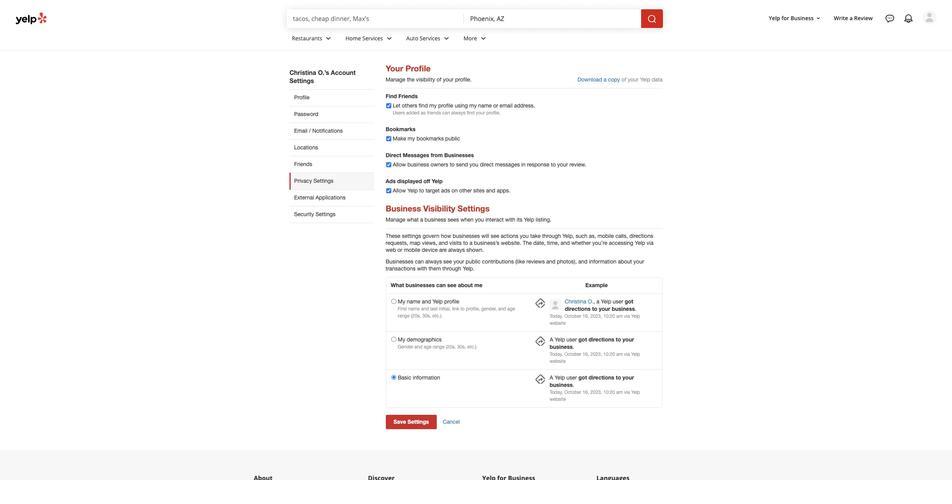 Task type: vqa. For each thing, say whether or not it's contained in the screenshot.
the bottom the got
yes



Task type: locate. For each thing, give the bounding box(es) containing it.
and
[[486, 188, 495, 194], [439, 240, 448, 246], [561, 240, 570, 246], [546, 259, 555, 265], [578, 259, 588, 265], [422, 299, 431, 305], [421, 306, 429, 312], [498, 306, 506, 312], [415, 345, 422, 350]]

with left them
[[417, 266, 427, 272]]

settings for security settings
[[316, 211, 335, 218]]

initial,
[[439, 306, 451, 312]]

my for my name and yelp profile
[[398, 299, 405, 305]]

you right send
[[470, 162, 478, 168]]

of
[[437, 77, 441, 83], [622, 77, 626, 83]]

10:20
[[603, 314, 615, 319], [603, 352, 615, 357], [603, 390, 615, 395]]

None radio
[[391, 299, 396, 304]]

2 services from the left
[[420, 34, 440, 42]]

3 today, from the top
[[550, 390, 563, 395]]

1 vertical spatial friends
[[294, 161, 312, 167]]

profile link
[[290, 89, 374, 106]]

0 vertical spatial 2023,
[[590, 314, 602, 319]]

visibility
[[423, 204, 455, 214]]

0 horizontal spatial through
[[442, 266, 461, 272]]

2023, for my demographics
[[590, 352, 602, 357]]

you up the
[[520, 233, 529, 239]]

gender
[[398, 345, 413, 350]]

2 vertical spatial today, october 16, 2023, 10:20 am via yelp website
[[550, 390, 640, 402]]

today, october 16, 2023, 10:20 am via yelp website for my demographics
[[550, 352, 640, 364]]

friends
[[398, 93, 418, 99], [294, 161, 312, 167]]

1 vertical spatial allow
[[393, 188, 406, 194]]

a up shown.
[[470, 240, 472, 246]]

0 vertical spatial christina
[[290, 69, 316, 76]]

christina for christina o. ,  a yelp user
[[565, 299, 586, 305]]

settings up external applications
[[314, 178, 333, 184]]

time,
[[547, 240, 559, 246]]

christina o. link
[[565, 299, 594, 305]]

1 vertical spatial range
[[433, 345, 445, 350]]

you
[[470, 162, 478, 168], [475, 217, 484, 223], [520, 233, 529, 239]]

1 horizontal spatial 24 chevron down v2 image
[[385, 34, 394, 43]]

am for basic information
[[616, 390, 623, 395]]

3 october from the top
[[564, 390, 581, 395]]

settings inside the business visibility settings manage what a business sees when you interact with its yelp listing.
[[458, 204, 490, 214]]

sees
[[448, 217, 459, 223]]

user for my demographics
[[566, 337, 577, 343]]

2 vertical spatial can
[[436, 282, 446, 289]]

christina left o. on the bottom right of page
[[565, 299, 586, 305]]

24 chevron down v2 image
[[324, 34, 333, 43], [385, 34, 394, 43], [479, 34, 488, 43]]

and right the 'sites'
[[486, 188, 495, 194]]

0 vertical spatial range
[[398, 313, 410, 319]]

make my bookmarks public
[[393, 136, 460, 142]]

0 vertical spatial .
[[635, 306, 636, 312]]

services for auto services
[[420, 34, 440, 42]]

0 vertical spatial with
[[505, 217, 515, 223]]

can down them
[[436, 282, 446, 289]]

2 2023, from the top
[[590, 352, 602, 357]]

christina o. image
[[550, 300, 561, 311]]

notifications image
[[904, 14, 913, 23]]

see right will
[[491, 233, 499, 239]]

age inside my name and yelp profile first name and last initial, link to profile, gender, and age range (20s, 30s, etc.).
[[507, 306, 515, 312]]

1 horizontal spatial profile.
[[486, 110, 500, 116]]

etc.).
[[432, 313, 443, 319], [467, 345, 478, 350]]

businesses down them
[[406, 282, 435, 289]]

0 vertical spatial profile.
[[455, 77, 472, 83]]

of for visibility
[[437, 77, 441, 83]]

with inside businesses can always see your public contributions (like reviews and photos), and information about your transactions with them through yelp.
[[417, 266, 427, 272]]

1 horizontal spatial etc.).
[[467, 345, 478, 350]]

got directions to your business for my demographics
[[550, 336, 634, 350]]

0 vertical spatial or
[[493, 103, 498, 109]]

2 10:20 from the top
[[603, 352, 615, 357]]

1 horizontal spatial find
[[467, 110, 475, 116]]

1 vertical spatial .
[[573, 344, 574, 350]]

services inside "home services" link
[[362, 34, 383, 42]]

24 chevron down v2 image right "restaurants"
[[324, 34, 333, 43]]

businesses inside businesses can always see your public contributions (like reviews and photos), and information about your transactions with them through yelp.
[[386, 259, 413, 265]]

3 am from the top
[[616, 390, 623, 395]]

your
[[386, 64, 403, 73]]

profile up the
[[405, 64, 431, 73]]

1 vertical spatial can
[[415, 259, 424, 265]]

2 got directions to your business from the top
[[550, 374, 634, 388]]

allow for allow yelp to target ads on other sites and apps.
[[393, 188, 406, 194]]

1 horizontal spatial (20s,
[[446, 345, 456, 350]]

0 vertical spatial see
[[491, 233, 499, 239]]

1 vertical spatial profile.
[[486, 110, 500, 116]]

1 vertical spatial got directions to your business
[[550, 374, 634, 388]]

user actions element
[[763, 10, 947, 58]]

my inside my name and yelp profile first name and last initial, link to profile, gender, and age range (20s, 30s, etc.).
[[398, 299, 405, 305]]

visibility
[[416, 77, 435, 83]]

or inside the let others find my profile using my name or email address. users added as friends can always find your profile.
[[493, 103, 498, 109]]

2 october from the top
[[564, 352, 581, 357]]

1 vertical spatial business
[[386, 204, 421, 214]]

owners
[[431, 162, 448, 168]]

1 vertical spatial christina
[[565, 299, 586, 305]]

1 vertical spatial 2023,
[[590, 352, 602, 357]]

my up first
[[398, 299, 405, 305]]

a right write
[[850, 14, 853, 22]]

bookmarks
[[386, 126, 416, 132]]

using
[[455, 103, 468, 109]]

christina left o.'s
[[290, 69, 316, 76]]

0 horizontal spatial business
[[386, 204, 421, 214]]

through
[[542, 233, 561, 239], [442, 266, 461, 272]]

allow down direct
[[393, 162, 406, 168]]

2 horizontal spatial 24 chevron down v2 image
[[479, 34, 488, 43]]

yelp for business
[[769, 14, 814, 22]]

and down demographics
[[415, 345, 422, 350]]

more
[[464, 34, 477, 42]]

etc.). inside my demographics gender and age range (20s, 30s, etc.).
[[467, 345, 478, 350]]

data
[[652, 77, 663, 83]]

my inside my demographics gender and age range (20s, 30s, etc.).
[[398, 337, 405, 343]]

2 a from the top
[[550, 375, 553, 381]]

always inside businesses can always see your public contributions (like reviews and photos), and information about your transactions with them through yelp.
[[425, 259, 442, 265]]

public right bookmarks
[[445, 136, 460, 142]]

0 vertical spatial got directions to your business
[[550, 336, 634, 350]]

10:20 for basic information
[[603, 390, 615, 395]]

2 website from the top
[[550, 359, 566, 364]]

1 horizontal spatial through
[[542, 233, 561, 239]]

name right first
[[408, 306, 420, 312]]

None field
[[293, 14, 458, 23], [470, 14, 635, 23]]

friends up privacy at the top left of the page
[[294, 161, 312, 167]]

1 horizontal spatial age
[[507, 306, 515, 312]]

profile inside the let others find my profile using my name or email address. users added as friends can always find your profile.
[[438, 103, 453, 109]]

a yelp user
[[550, 337, 578, 343], [550, 375, 578, 381]]

1 my from the top
[[398, 299, 405, 305]]

with left its
[[505, 217, 515, 223]]

can right "friends"
[[442, 110, 450, 116]]

1 vertical spatial public
[[466, 259, 481, 265]]

and up "are"
[[439, 240, 448, 246]]

24 chevron down v2 image
[[442, 34, 451, 43]]

2 vertical spatial 2023,
[[590, 390, 602, 395]]

and down the yelp,
[[561, 240, 570, 246]]

businesses up send
[[444, 152, 474, 159]]

name
[[478, 103, 492, 109], [407, 299, 420, 305], [408, 306, 420, 312]]

yelp
[[769, 14, 780, 22], [640, 77, 650, 83], [432, 178, 443, 185], [407, 188, 418, 194], [524, 217, 534, 223], [635, 240, 645, 246], [432, 299, 443, 305], [601, 299, 611, 305], [631, 314, 640, 319], [555, 337, 565, 343], [631, 352, 640, 357], [555, 375, 565, 381], [631, 390, 640, 395]]

2 a yelp user from the top
[[550, 375, 578, 381]]

christina inside christina o.'s account settings
[[290, 69, 316, 76]]

settings up password
[[290, 77, 314, 84]]

1 horizontal spatial range
[[433, 345, 445, 350]]

yelp inside my name and yelp profile first name and last initial, link to profile, gender, and age range (20s, 30s, etc.).
[[432, 299, 443, 305]]

settings up when
[[458, 204, 490, 214]]

profile up password
[[294, 94, 309, 101]]

business inside got directions to your business .
[[612, 306, 635, 312]]

2 vertical spatial got
[[578, 374, 587, 381]]

yelp,
[[562, 233, 574, 239]]

business
[[407, 162, 429, 168], [425, 217, 446, 223], [612, 306, 635, 312], [550, 344, 573, 350], [550, 382, 573, 388]]

2 none field from the left
[[470, 14, 635, 23]]

services left 24 chevron down v2 image
[[420, 34, 440, 42]]

off
[[423, 178, 430, 185]]

1 vertical spatial got
[[578, 336, 587, 343]]

a left copy
[[604, 77, 607, 83]]

or down 'requests,'
[[397, 247, 402, 253]]

you inside 'these settings govern how businesses will see actions you take through yelp, such as, mobile calls, directions requests, map views, and visits to a business's website. the date, time, and whether you're accessing yelp via web or mobile device are always shown.'
[[520, 233, 529, 239]]

0 vertical spatial can
[[442, 110, 450, 116]]

0 horizontal spatial 30s,
[[422, 313, 431, 319]]

notifications
[[312, 128, 343, 134]]

1 a from the top
[[550, 337, 553, 343]]

2 vertical spatial 16,
[[583, 390, 589, 395]]

1 horizontal spatial friends
[[398, 93, 418, 99]]

1 horizontal spatial businesses
[[444, 152, 474, 159]]

public
[[445, 136, 460, 142], [466, 259, 481, 265]]

1 24 chevron down v2 image from the left
[[324, 34, 333, 43]]

christina o. image
[[923, 10, 937, 24]]

demographics
[[407, 337, 442, 343]]

2 vertical spatial am
[[616, 390, 623, 395]]

a right what
[[420, 217, 423, 223]]

24 chevron down v2 image inside more link
[[479, 34, 488, 43]]

1 vertical spatial etc.).
[[467, 345, 478, 350]]

range inside my name and yelp profile first name and last initial, link to profile, gender, and age range (20s, 30s, etc.).
[[398, 313, 410, 319]]

businesses up visits at the left of page
[[453, 233, 480, 239]]

information down you're on the right of the page
[[589, 259, 616, 265]]

0 vertical spatial information
[[589, 259, 616, 265]]

0 vertical spatial businesses
[[453, 233, 480, 239]]

your inside the let others find my profile using my name or email address. users added as friends can always find your profile.
[[476, 110, 485, 116]]

0 vertical spatial (20s,
[[411, 313, 421, 319]]

my
[[398, 299, 405, 305], [398, 337, 405, 343]]

0 vertical spatial manage
[[386, 77, 405, 83]]

0 vertical spatial public
[[445, 136, 460, 142]]

services right home
[[362, 34, 383, 42]]

0 vertical spatial today, october 16, 2023, 10:20 am via yelp website
[[550, 314, 640, 326]]

1 horizontal spatial christina
[[565, 299, 586, 305]]

email
[[294, 128, 307, 134]]

(20s, down link on the bottom left of page
[[446, 345, 456, 350]]

and right gender,
[[498, 306, 506, 312]]

. inside got directions to your business .
[[635, 306, 636, 312]]

your
[[443, 77, 454, 83], [628, 77, 638, 83], [476, 110, 485, 116], [557, 162, 568, 168], [453, 259, 464, 265], [633, 259, 644, 265], [599, 306, 610, 312], [623, 336, 634, 343], [623, 374, 634, 381]]

30s, inside my demographics gender and age range (20s, 30s, etc.).
[[457, 345, 466, 350]]

0 vertical spatial etc.).
[[432, 313, 443, 319]]

3 24 chevron down v2 image from the left
[[479, 34, 488, 43]]

1 vertical spatial 16,
[[583, 352, 589, 357]]

(20s, up demographics
[[411, 313, 421, 319]]

0 horizontal spatial of
[[437, 77, 441, 83]]

0 horizontal spatial information
[[413, 375, 440, 381]]

got directions to your business .
[[565, 298, 636, 312]]

can down device
[[415, 259, 424, 265]]

see inside businesses can always see your public contributions (like reviews and photos), and information about your transactions with them through yelp.
[[443, 259, 452, 265]]

write
[[834, 14, 848, 22]]

10:20 for my demographics
[[603, 352, 615, 357]]

2 manage from the top
[[386, 217, 405, 223]]

1 today, october 16, 2023, 10:20 am via yelp website from the top
[[550, 314, 640, 326]]

range down first
[[398, 313, 410, 319]]

you inside the business visibility settings manage what a business sees when you interact with its yelp listing.
[[475, 217, 484, 223]]

2 am from the top
[[616, 352, 623, 357]]

of right visibility
[[437, 77, 441, 83]]

last
[[430, 306, 438, 312]]

0 vertical spatial profile
[[438, 103, 453, 109]]

2 today, from the top
[[550, 352, 563, 357]]

as,
[[589, 233, 596, 239]]

website for basic information
[[550, 397, 566, 402]]

see
[[491, 233, 499, 239], [443, 259, 452, 265], [447, 282, 456, 289]]

name up first
[[407, 299, 420, 305]]

none field 'find'
[[293, 14, 458, 23]]

password
[[294, 111, 318, 117]]

how
[[441, 233, 451, 239]]

2 of from the left
[[622, 77, 626, 83]]

1 vertical spatial through
[[442, 266, 461, 272]]

24 chevron down v2 image inside restaurants link
[[324, 34, 333, 43]]

0 vertical spatial website
[[550, 321, 566, 326]]

allow down ads
[[393, 188, 406, 194]]

profile for yelp
[[444, 299, 459, 305]]

you're
[[592, 240, 607, 246]]

you right when
[[475, 217, 484, 223]]

range down demographics
[[433, 345, 445, 350]]

3 website from the top
[[550, 397, 566, 402]]

24 chevron down v2 image inside "home services" link
[[385, 34, 394, 43]]

1 vertical spatial businesses
[[406, 282, 435, 289]]

(20s, inside my name and yelp profile first name and last initial, link to profile, gender, and age range (20s, 30s, etc.).
[[411, 313, 421, 319]]

my right using on the left top of the page
[[469, 103, 477, 109]]

1 vertical spatial businesses
[[386, 259, 413, 265]]

2 16, from the top
[[583, 352, 589, 357]]

30s, inside my name and yelp profile first name and last initial, link to profile, gender, and age range (20s, 30s, etc.).
[[422, 313, 431, 319]]

30s,
[[422, 313, 431, 319], [457, 345, 466, 350]]

business left 16 chevron down v2 image
[[791, 14, 814, 22]]

profile inside my name and yelp profile first name and last initial, link to profile, gender, and age range (20s, 30s, etc.).
[[444, 299, 459, 305]]

0 vertical spatial 30s,
[[422, 313, 431, 319]]

am
[[616, 314, 623, 319], [616, 352, 623, 357], [616, 390, 623, 395]]

2 allow from the top
[[393, 188, 406, 194]]

visits
[[449, 240, 462, 246]]

see up my name and yelp profile first name and last initial, link to profile, gender, and age range (20s, 30s, etc.).
[[447, 282, 456, 289]]

see for me
[[447, 282, 456, 289]]

got directions to your business
[[550, 336, 634, 350], [550, 374, 634, 388]]

see down "are"
[[443, 259, 452, 265]]

yelp inside button
[[769, 14, 780, 22]]

1 vertical spatial see
[[443, 259, 452, 265]]

2 vertical spatial you
[[520, 233, 529, 239]]

my right make
[[408, 136, 415, 142]]

yelp inside the business visibility settings manage what a business sees when you interact with its yelp listing.
[[524, 217, 534, 223]]

1 none field from the left
[[293, 14, 458, 23]]

see for public
[[443, 259, 452, 265]]

age right gender,
[[507, 306, 515, 312]]

through left yelp.
[[442, 266, 461, 272]]

map
[[410, 240, 420, 246]]

settings inside button
[[408, 419, 429, 425]]

None search field
[[287, 9, 665, 28]]

find up 'as'
[[419, 103, 428, 109]]

None checkbox
[[386, 136, 391, 141], [386, 162, 391, 167], [386, 136, 391, 141], [386, 162, 391, 167]]

businesses can always see your public contributions (like reviews and photos), and information about your transactions with them through yelp.
[[386, 259, 644, 272]]

None checkbox
[[386, 103, 391, 108], [386, 188, 391, 193], [386, 103, 391, 108], [386, 188, 391, 193]]

to inside my name and yelp profile first name and last initial, link to profile, gender, and age range (20s, 30s, etc.).
[[461, 306, 465, 312]]

gender,
[[481, 306, 497, 312]]

manage down your
[[386, 77, 405, 83]]

16,
[[583, 314, 589, 319], [583, 352, 589, 357], [583, 390, 589, 395]]

external applications link
[[290, 190, 374, 206]]

24 chevron down v2 image for more
[[479, 34, 488, 43]]

settings down applications
[[316, 211, 335, 218]]

services inside auto services 'link'
[[420, 34, 440, 42]]

0 horizontal spatial with
[[417, 266, 427, 272]]

to
[[450, 162, 455, 168], [551, 162, 556, 168], [419, 188, 424, 194], [463, 240, 468, 246], [592, 306, 597, 312], [461, 306, 465, 312], [616, 336, 621, 343], [616, 374, 621, 381]]

profile up link on the bottom left of page
[[444, 299, 459, 305]]

1 a yelp user from the top
[[550, 337, 578, 343]]

0 vertical spatial 16,
[[583, 314, 589, 319]]

1 vertical spatial age
[[424, 345, 431, 350]]

a for my demographics
[[550, 337, 553, 343]]

information inside businesses can always see your public contributions (like reviews and photos), and information about your transactions with them through yelp.
[[589, 259, 616, 265]]

2 vertical spatial today,
[[550, 390, 563, 395]]

public up yelp.
[[466, 259, 481, 265]]

a
[[550, 337, 553, 343], [550, 375, 553, 381]]

security
[[294, 211, 314, 218]]

a yelp user for my demographics
[[550, 337, 578, 343]]

age down demographics
[[424, 345, 431, 350]]

1 horizontal spatial profile
[[405, 64, 431, 73]]

target
[[426, 188, 440, 194]]

business inside the business visibility settings manage what a business sees when you interact with its yelp listing.
[[386, 204, 421, 214]]

a
[[850, 14, 853, 22], [604, 77, 607, 83], [420, 217, 423, 223], [470, 240, 472, 246], [597, 299, 599, 305]]

settings right save
[[408, 419, 429, 425]]

friends up others
[[398, 93, 418, 99]]

etc.). down last
[[432, 313, 443, 319]]

directions inside got directions to your business .
[[565, 306, 591, 312]]

1 of from the left
[[437, 77, 441, 83]]

mobile up you're on the right of the page
[[598, 233, 614, 239]]

public inside businesses can always see your public contributions (like reviews and photos), and information about your transactions with them through yelp.
[[466, 259, 481, 265]]

3 2023, from the top
[[590, 390, 602, 395]]

0 horizontal spatial businesses
[[406, 282, 435, 289]]

my for my demographics
[[398, 337, 405, 343]]

Near text field
[[470, 14, 635, 23]]

1 vertical spatial you
[[475, 217, 484, 223]]

1 vertical spatial website
[[550, 359, 566, 364]]

christina for christina o.'s account settings
[[290, 69, 316, 76]]

website.
[[501, 240, 521, 246]]

october for my demographics
[[564, 352, 581, 357]]

profile. down email
[[486, 110, 500, 116]]

and right photos),
[[578, 259, 588, 265]]

always down using on the left top of the page
[[451, 110, 465, 116]]

mobile down map
[[404, 247, 420, 253]]

applications
[[316, 195, 346, 201]]

1 10:20 from the top
[[603, 314, 615, 319]]

my up gender
[[398, 337, 405, 343]]

of right copy
[[622, 77, 626, 83]]

0 vertical spatial october
[[564, 314, 581, 319]]

information right basic
[[413, 375, 440, 381]]

1 vertical spatial profile
[[444, 299, 459, 305]]

0 vertical spatial about
[[618, 259, 632, 265]]

0 vertical spatial got
[[625, 298, 633, 305]]

got directions to your business for basic information
[[550, 374, 634, 388]]

0 horizontal spatial or
[[397, 247, 402, 253]]

1 horizontal spatial with
[[505, 217, 515, 223]]

business categories element
[[286, 28, 937, 51]]

device
[[422, 247, 438, 253]]

always up them
[[425, 259, 442, 265]]

and right reviews at the right bottom
[[546, 259, 555, 265]]

2 vertical spatial website
[[550, 397, 566, 402]]

home services link
[[339, 28, 400, 51]]

3 today, october 16, 2023, 10:20 am via yelp website from the top
[[550, 390, 640, 402]]

none field 'near'
[[470, 14, 635, 23]]

and up last
[[422, 299, 431, 305]]

1 vertical spatial profile
[[294, 94, 309, 101]]

search image
[[647, 14, 657, 24]]

etc.). down profile,
[[467, 345, 478, 350]]

30s, down last
[[422, 313, 431, 319]]

1 allow from the top
[[393, 162, 406, 168]]

date,
[[533, 240, 546, 246]]

christina o. ,  a yelp user
[[565, 299, 625, 305]]

review
[[854, 14, 873, 22]]

first
[[398, 306, 407, 312]]

business
[[791, 14, 814, 22], [386, 204, 421, 214]]

always down visits at the left of page
[[448, 247, 465, 253]]

or left email
[[493, 103, 498, 109]]

allow
[[393, 162, 406, 168], [393, 188, 406, 194]]

today,
[[550, 314, 563, 319], [550, 352, 563, 357], [550, 390, 563, 395]]

24 chevron down v2 image right more
[[479, 34, 488, 43]]

yelp for business button
[[766, 11, 825, 25]]

0 vertical spatial my
[[398, 299, 405, 305]]

0 horizontal spatial businesses
[[386, 259, 413, 265]]

about left me
[[458, 282, 473, 289]]

30s, down link on the bottom left of page
[[457, 345, 466, 350]]

1 horizontal spatial about
[[618, 259, 632, 265]]

0 vertical spatial age
[[507, 306, 515, 312]]

1 got directions to your business from the top
[[550, 336, 634, 350]]

1 horizontal spatial businesses
[[453, 233, 480, 239]]

2023, for basic information
[[590, 390, 602, 395]]

profile. up using on the left top of the page
[[455, 77, 472, 83]]

None radio
[[391, 337, 396, 342], [391, 375, 396, 380], [391, 337, 396, 342], [391, 375, 396, 380]]

my up "friends"
[[429, 103, 437, 109]]

1 vertical spatial a
[[550, 375, 553, 381]]

response
[[527, 162, 549, 168]]

0 vertical spatial name
[[478, 103, 492, 109]]

1 services from the left
[[362, 34, 383, 42]]

24 chevron down v2 image for home services
[[385, 34, 394, 43]]

0 horizontal spatial services
[[362, 34, 383, 42]]

find down using on the left top of the page
[[467, 110, 475, 116]]

. for basic information
[[573, 382, 574, 388]]

with inside the business visibility settings manage what a business sees when you interact with its yelp listing.
[[505, 217, 515, 223]]

manage up these
[[386, 217, 405, 223]]

1 vertical spatial mobile
[[404, 247, 420, 253]]

Find text field
[[293, 14, 458, 23]]

0 horizontal spatial (20s,
[[411, 313, 421, 319]]

business up what
[[386, 204, 421, 214]]

always inside 'these settings govern how businesses will see actions you take through yelp, such as, mobile calls, directions requests, map views, and visits to a business's website. the date, time, and whether you're accessing yelp via web or mobile device are always shown.'
[[448, 247, 465, 253]]

1 vertical spatial with
[[417, 266, 427, 272]]

christina o.'s account settings
[[290, 69, 356, 84]]

24 chevron down v2 image left auto
[[385, 34, 394, 43]]

via
[[647, 240, 654, 246], [624, 314, 630, 319], [624, 352, 630, 357], [624, 390, 630, 395]]

about down accessing
[[618, 259, 632, 265]]

name left email
[[478, 103, 492, 109]]

2 24 chevron down v2 image from the left
[[385, 34, 394, 43]]

0 vertical spatial a yelp user
[[550, 337, 578, 343]]

through up "time,"
[[542, 233, 561, 239]]

0 horizontal spatial profile
[[294, 94, 309, 101]]

1 horizontal spatial none field
[[470, 14, 635, 23]]

from
[[431, 152, 443, 159]]

3 16, from the top
[[583, 390, 589, 395]]

3 10:20 from the top
[[603, 390, 615, 395]]

2 today, october 16, 2023, 10:20 am via yelp website from the top
[[550, 352, 640, 364]]

profile up "friends"
[[438, 103, 453, 109]]

1 horizontal spatial public
[[466, 259, 481, 265]]

2 my from the top
[[398, 337, 405, 343]]

businesses up the "transactions"
[[386, 259, 413, 265]]

user for basic information
[[566, 375, 577, 381]]

1 vertical spatial (20s,
[[446, 345, 456, 350]]



Task type: describe. For each thing, give the bounding box(es) containing it.
save settings button
[[386, 415, 437, 430]]

download a copy of your yelp data
[[578, 77, 663, 83]]

2 horizontal spatial my
[[469, 103, 477, 109]]

privacy settings
[[294, 178, 333, 184]]

messages image
[[885, 14, 895, 23]]

direct messages from businesses
[[386, 152, 474, 159]]

. for my demographics
[[573, 344, 574, 350]]

address.
[[514, 103, 535, 109]]

through inside 'these settings govern how businesses will see actions you take through yelp, such as, mobile calls, directions requests, map views, and visits to a business's website. the date, time, and whether you're accessing yelp via web or mobile device are always shown.'
[[542, 233, 561, 239]]

manage inside the business visibility settings manage what a business sees when you interact with its yelp listing.
[[386, 217, 405, 223]]

restaurants link
[[286, 28, 339, 51]]

review.
[[570, 162, 586, 168]]

messages
[[403, 152, 429, 159]]

can inside businesses can always see your public contributions (like reviews and photos), and information about your transactions with them through yelp.
[[415, 259, 424, 265]]

example
[[585, 282, 608, 289]]

your inside got directions to your business .
[[599, 306, 610, 312]]

october for basic information
[[564, 390, 581, 395]]

external applications
[[294, 195, 346, 201]]

16 chevron down v2 image
[[815, 15, 822, 21]]

send
[[456, 162, 468, 168]]

the
[[407, 77, 415, 83]]

ads
[[441, 188, 450, 194]]

got inside got directions to your business .
[[625, 298, 633, 305]]

businesses inside 'these settings govern how businesses will see actions you take through yelp, such as, mobile calls, directions requests, map views, and visits to a business's website. the date, time, and whether you're accessing yelp via web or mobile device are always shown.'
[[453, 233, 480, 239]]

0 horizontal spatial public
[[445, 136, 460, 142]]

1 2023, from the top
[[590, 314, 602, 319]]

0 horizontal spatial about
[[458, 282, 473, 289]]

home
[[346, 34, 361, 42]]

bookmarks
[[417, 136, 444, 142]]

what
[[391, 282, 404, 289]]

business inside the business visibility settings manage what a business sees when you interact with its yelp listing.
[[425, 217, 446, 223]]

1 october from the top
[[564, 314, 581, 319]]

or inside 'these settings govern how businesses will see actions you take through yelp, such as, mobile calls, directions requests, map views, and visits to a business's website. the date, time, and whether you're accessing yelp via web or mobile device are always shown.'
[[397, 247, 402, 253]]

etc.). inside my name and yelp profile first name and last initial, link to profile, gender, and age range (20s, 30s, etc.).
[[432, 313, 443, 319]]

directions inside 'these settings govern how businesses will see actions you take through yelp, such as, mobile calls, directions requests, map views, and visits to a business's website. the date, time, and whether you're accessing yelp via web or mobile device are always shown.'
[[629, 233, 653, 239]]

allow yelp to target ads on other sites and apps.
[[393, 188, 510, 194]]

range inside my demographics gender and age range (20s, 30s, etc.).
[[433, 345, 445, 350]]

1 website from the top
[[550, 321, 566, 326]]

(20s, inside my demographics gender and age range (20s, 30s, etc.).
[[446, 345, 456, 350]]

such
[[576, 233, 587, 239]]

as
[[421, 110, 426, 116]]

0 horizontal spatial my
[[408, 136, 415, 142]]

basic information
[[398, 375, 440, 381]]

age inside my demographics gender and age range (20s, 30s, etc.).
[[424, 345, 431, 350]]

1 16, from the top
[[583, 314, 589, 319]]

privacy settings link
[[290, 173, 374, 190]]

0 vertical spatial mobile
[[598, 233, 614, 239]]

24 chevron down v2 image for restaurants
[[324, 34, 333, 43]]

save
[[393, 419, 406, 425]]

password link
[[290, 106, 374, 123]]

friends link
[[290, 156, 374, 173]]

yelp inside 'these settings govern how businesses will see actions you take through yelp, such as, mobile calls, directions requests, map views, and visits to a business's website. the date, time, and whether you're accessing yelp via web or mobile device are always shown.'
[[635, 240, 645, 246]]

transactions
[[386, 266, 416, 272]]

0 vertical spatial businesses
[[444, 152, 474, 159]]

reviews
[[526, 259, 545, 265]]

shown.
[[466, 247, 484, 253]]

restaurants
[[292, 34, 322, 42]]

link
[[452, 306, 459, 312]]

find friends
[[386, 93, 418, 99]]

security settings
[[294, 211, 335, 218]]

settings for save settings
[[408, 419, 429, 425]]

when
[[460, 217, 474, 223]]

a inside the business visibility settings manage what a business sees when you interact with its yelp listing.
[[420, 217, 423, 223]]

contributions
[[482, 259, 514, 265]]

download a copy link
[[578, 77, 620, 83]]

1 vertical spatial find
[[467, 110, 475, 116]]

sites
[[473, 188, 485, 194]]

always inside the let others find my profile using my name or email address. users added as friends can always find your profile.
[[451, 110, 465, 116]]

account
[[331, 69, 356, 76]]

govern
[[423, 233, 439, 239]]

services for home services
[[362, 34, 383, 42]]

find
[[386, 93, 397, 99]]

settings inside christina o.'s account settings
[[290, 77, 314, 84]]

apps.
[[497, 188, 510, 194]]

interact
[[485, 217, 504, 223]]

profile for my
[[438, 103, 453, 109]]

o.
[[588, 299, 594, 305]]

business's
[[474, 240, 499, 246]]

the
[[523, 240, 532, 246]]

a inside 'these settings govern how businesses will see actions you take through yelp, such as, mobile calls, directions requests, map views, and visits to a business's website. the date, time, and whether you're accessing yelp via web or mobile device are always shown.'
[[470, 240, 472, 246]]

and inside my demographics gender and age range (20s, 30s, etc.).
[[415, 345, 422, 350]]

1 vertical spatial information
[[413, 375, 440, 381]]

(like
[[515, 259, 525, 265]]

displayed
[[397, 178, 422, 185]]

got for basic information
[[578, 374, 587, 381]]

today, for basic information
[[550, 390, 563, 395]]

let
[[393, 103, 400, 109]]

0 vertical spatial find
[[419, 103, 428, 109]]

website for my demographics
[[550, 359, 566, 364]]

write a review
[[834, 14, 873, 22]]

16, for my demographics
[[583, 352, 589, 357]]

cancel
[[443, 419, 460, 426]]

your profile
[[386, 64, 431, 73]]

today, october 16, 2023, 10:20 am via yelp website for basic information
[[550, 390, 640, 402]]

profile. inside the let others find my profile using my name or email address. users added as friends can always find your profile.
[[486, 110, 500, 116]]

settings for privacy settings
[[314, 178, 333, 184]]

1 am from the top
[[616, 314, 623, 319]]

name inside the let others find my profile using my name or email address. users added as friends can always find your profile.
[[478, 103, 492, 109]]

let others find my profile using my name or email address. users added as friends can always find your profile.
[[393, 103, 535, 116]]

requests,
[[386, 240, 408, 246]]

auto services
[[406, 34, 440, 42]]

in
[[521, 162, 526, 168]]

write a review link
[[831, 11, 876, 25]]

external
[[294, 195, 314, 201]]

of for copy
[[622, 77, 626, 83]]

0 horizontal spatial friends
[[294, 161, 312, 167]]

a for basic information
[[550, 375, 553, 381]]

am for my demographics
[[616, 352, 623, 357]]

0 horizontal spatial mobile
[[404, 247, 420, 253]]

download
[[578, 77, 602, 83]]

its
[[517, 217, 522, 223]]

direct
[[480, 162, 494, 168]]

whether
[[571, 240, 591, 246]]

friends
[[427, 110, 441, 116]]

a right ,
[[597, 299, 599, 305]]

about inside businesses can always see your public contributions (like reviews and photos), and information about your transactions with them through yelp.
[[618, 259, 632, 265]]

web
[[386, 247, 396, 253]]

and left last
[[421, 306, 429, 312]]

0 vertical spatial you
[[470, 162, 478, 168]]

via inside 'these settings govern how businesses will see actions you take through yelp, such as, mobile calls, directions requests, map views, and visits to a business's website. the date, time, and whether you're accessing yelp via web or mobile device are always shown.'
[[647, 240, 654, 246]]

on
[[452, 188, 458, 194]]

manage the visibility of your profile.
[[386, 77, 472, 83]]

privacy
[[294, 178, 312, 184]]

allow for allow business owners to send you direct messages in response to your review.
[[393, 162, 406, 168]]

1 manage from the top
[[386, 77, 405, 83]]

more link
[[457, 28, 494, 51]]

users
[[393, 110, 405, 116]]

these settings govern how businesses will see actions you take through yelp, such as, mobile calls, directions requests, map views, and visits to a business's website. the date, time, and whether you're accessing yelp via web or mobile device are always shown.
[[386, 233, 654, 253]]

0 vertical spatial profile
[[405, 64, 431, 73]]

to inside 'these settings govern how businesses will see actions you take through yelp, such as, mobile calls, directions requests, map views, and visits to a business's website. the date, time, and whether you're accessing yelp via web or mobile device are always shown.'
[[463, 240, 468, 246]]

ads
[[386, 178, 396, 185]]

16, for basic information
[[583, 390, 589, 395]]

ads displayed off yelp
[[386, 178, 443, 185]]

got for my demographics
[[578, 336, 587, 343]]

views,
[[422, 240, 437, 246]]

other
[[459, 188, 472, 194]]

my demographics gender and age range (20s, 30s, etc.).
[[398, 337, 478, 350]]

email / notifications link
[[290, 123, 374, 139]]

to inside got directions to your business .
[[592, 306, 597, 312]]

1 vertical spatial name
[[407, 299, 420, 305]]

cancel link
[[443, 419, 460, 426]]

through inside businesses can always see your public contributions (like reviews and photos), and information about your transactions with them through yelp.
[[442, 266, 461, 272]]

locations
[[294, 145, 318, 151]]

see inside 'these settings govern how businesses will see actions you take through yelp, such as, mobile calls, directions requests, map views, and visits to a business's website. the date, time, and whether you're accessing yelp via web or mobile device are always shown.'
[[491, 233, 499, 239]]

yelp.
[[463, 266, 474, 272]]

messages
[[495, 162, 520, 168]]

save settings
[[393, 419, 429, 425]]

a yelp user for basic information
[[550, 375, 578, 381]]

today, for my demographics
[[550, 352, 563, 357]]

2 vertical spatial name
[[408, 306, 420, 312]]

can inside the let others find my profile using my name or email address. users added as friends can always find your profile.
[[442, 110, 450, 116]]

1 horizontal spatial my
[[429, 103, 437, 109]]

0 vertical spatial user
[[613, 299, 623, 305]]

1 today, from the top
[[550, 314, 563, 319]]

locations link
[[290, 139, 374, 156]]

my name and yelp profile first name and last initial, link to profile, gender, and age range (20s, 30s, etc.).
[[398, 299, 515, 319]]

business inside button
[[791, 14, 814, 22]]

allow business owners to send you direct messages in response to your review.
[[393, 162, 586, 168]]

home services
[[346, 34, 383, 42]]



